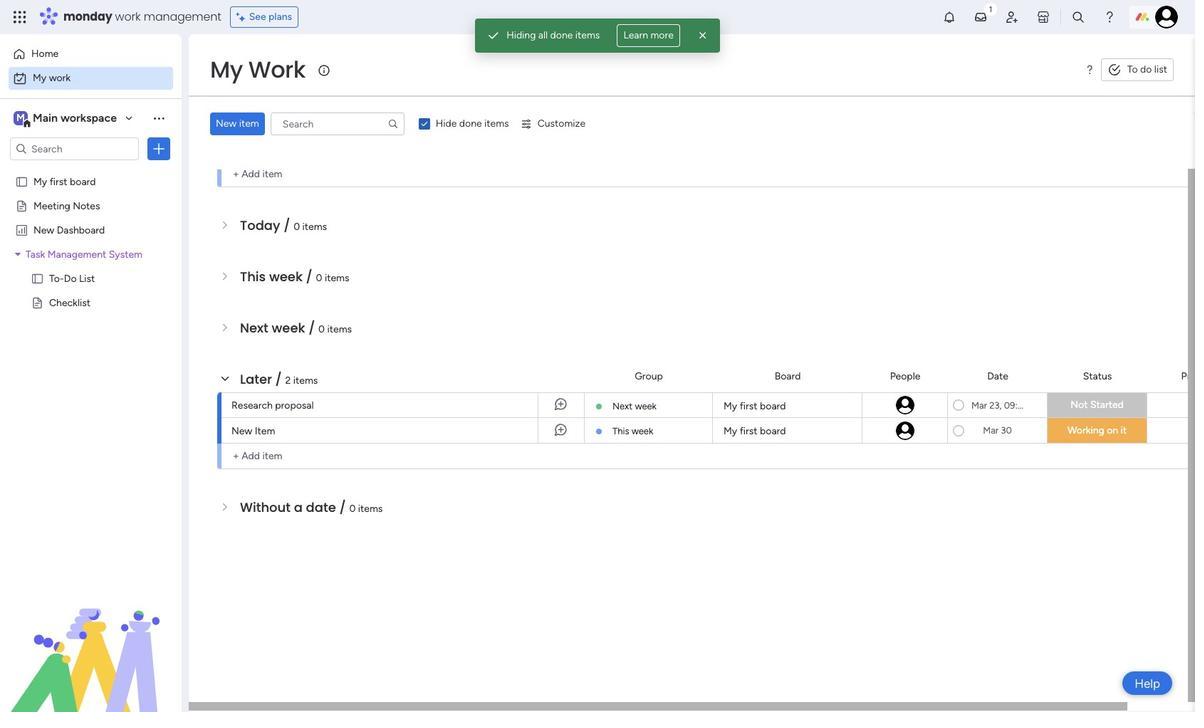 Task type: vqa. For each thing, say whether or not it's contained in the screenshot.
Item selected
no



Task type: locate. For each thing, give the bounding box(es) containing it.
0 horizontal spatial this
[[240, 268, 266, 286]]

item down my work at the left top of page
[[239, 118, 259, 130]]

item
[[239, 118, 259, 130], [315, 118, 335, 130], [262, 168, 282, 180], [262, 450, 282, 462]]

1 horizontal spatial this
[[613, 426, 629, 437]]

0 vertical spatial next
[[240, 319, 268, 337]]

1 horizontal spatial next
[[613, 401, 633, 412]]

see plans button
[[230, 6, 299, 28]]

new right public dashboard image
[[33, 224, 54, 236]]

0 vertical spatial kendall parks image
[[1155, 6, 1178, 28]]

1 vertical spatial first
[[740, 400, 758, 412]]

0 vertical spatial work
[[115, 9, 141, 25]]

mar 30
[[983, 425, 1012, 436]]

work right monday
[[115, 9, 141, 25]]

0 vertical spatial + add item
[[233, 168, 282, 180]]

next
[[240, 319, 268, 337], [613, 401, 633, 412]]

workspace selection element
[[14, 110, 119, 128]]

main
[[33, 111, 58, 125]]

board for 2nd my first board link
[[760, 425, 786, 437]]

+ add item down new item
[[233, 450, 282, 462]]

my work
[[33, 72, 71, 84]]

1 vertical spatial my first board
[[724, 400, 786, 412]]

+ add item up today
[[233, 168, 282, 180]]

menu image
[[1084, 64, 1095, 75]]

Filter dashboard by text search field
[[270, 113, 404, 135]]

1 horizontal spatial done
[[550, 29, 573, 41]]

items right "date"
[[358, 503, 383, 515]]

2 + from the top
[[233, 450, 239, 462]]

my first board for 2nd my first board link
[[724, 425, 786, 437]]

1 image
[[984, 1, 997, 17]]

/ right today
[[284, 217, 290, 234]]

checklist
[[49, 296, 90, 308]]

date
[[987, 370, 1008, 382]]

update feed image
[[974, 10, 988, 24]]

1 vertical spatial this
[[613, 426, 629, 437]]

2 public board image from the top
[[15, 199, 28, 212]]

workspace options image
[[152, 111, 166, 125]]

0 vertical spatial board
[[70, 175, 96, 187]]

task
[[26, 248, 45, 260]]

0
[[294, 221, 300, 233], [316, 272, 322, 284], [318, 323, 325, 335], [349, 503, 356, 515]]

public board image left checklist
[[31, 296, 44, 309]]

mar left 30
[[983, 425, 999, 436]]

search image
[[387, 118, 399, 130]]

system
[[109, 248, 142, 260]]

public board image for meeting notes
[[15, 199, 28, 212]]

1 vertical spatial next
[[613, 401, 633, 412]]

item inside overdue / 1 item
[[315, 118, 335, 130]]

0 horizontal spatial work
[[49, 72, 71, 84]]

to
[[1127, 63, 1138, 75]]

0 down this week / 0 items on the left of page
[[318, 323, 325, 335]]

week for this week / 0 items
[[269, 268, 303, 286]]

on
[[1107, 424, 1118, 436]]

1 horizontal spatial work
[[115, 9, 141, 25]]

add down the new item "button"
[[242, 168, 260, 180]]

notes
[[73, 199, 100, 212]]

this week / 0 items
[[240, 268, 349, 286]]

item inside "button"
[[239, 118, 259, 130]]

1 vertical spatial public board image
[[15, 199, 28, 212]]

1 public board image from the top
[[31, 271, 44, 285]]

later / 2 items
[[240, 370, 318, 388]]

0 horizontal spatial next
[[240, 319, 268, 337]]

2 public board image from the top
[[31, 296, 44, 309]]

1 vertical spatial add
[[242, 450, 260, 462]]

0 vertical spatial +
[[233, 168, 239, 180]]

+ add item
[[233, 168, 282, 180], [233, 450, 282, 462]]

week down 'today / 0 items'
[[269, 268, 303, 286]]

this
[[240, 268, 266, 286], [613, 426, 629, 437]]

plans
[[269, 11, 292, 23]]

0 vertical spatial add
[[242, 168, 260, 180]]

monday marketplace image
[[1036, 10, 1051, 24]]

board
[[775, 370, 801, 382]]

item down item
[[262, 450, 282, 462]]

add
[[242, 168, 260, 180], [242, 450, 260, 462]]

new left item
[[231, 425, 252, 437]]

week for this week
[[632, 426, 653, 437]]

my work link
[[9, 67, 173, 90]]

1 add from the top
[[242, 168, 260, 180]]

add down new item
[[242, 450, 260, 462]]

0 vertical spatial my first board
[[33, 175, 96, 187]]

public board image
[[15, 174, 28, 188], [15, 199, 28, 212]]

+
[[233, 168, 239, 180], [233, 450, 239, 462]]

1 vertical spatial work
[[49, 72, 71, 84]]

this down the next week
[[613, 426, 629, 437]]

mar for mar 23, 09:00 am
[[971, 400, 987, 411]]

this down today
[[240, 268, 266, 286]]

work for monday
[[115, 9, 141, 25]]

do
[[64, 272, 77, 284]]

work inside option
[[49, 72, 71, 84]]

kendall parks image
[[1155, 6, 1178, 28], [894, 395, 916, 416], [894, 420, 916, 441]]

work down home
[[49, 72, 71, 84]]

week down the next week
[[632, 426, 653, 437]]

items right 2
[[293, 375, 318, 387]]

work
[[115, 9, 141, 25], [49, 72, 71, 84]]

first for 2nd my first board link
[[740, 425, 758, 437]]

public board image
[[31, 271, 44, 285], [31, 296, 44, 309]]

public dashboard image
[[15, 223, 28, 236]]

do
[[1140, 63, 1152, 75]]

2 vertical spatial first
[[740, 425, 758, 437]]

1 vertical spatial prio
[[1181, 370, 1195, 382]]

new item
[[216, 118, 259, 130]]

0 inside 'without a date / 0 items'
[[349, 503, 356, 515]]

2 vertical spatial board
[[760, 425, 786, 437]]

2 vertical spatial new
[[231, 425, 252, 437]]

week down this week / 0 items on the left of page
[[272, 319, 305, 337]]

done right all
[[550, 29, 573, 41]]

mar left 23,
[[971, 400, 987, 411]]

0 vertical spatial public board image
[[31, 271, 44, 285]]

first
[[50, 175, 67, 187], [740, 400, 758, 412], [740, 425, 758, 437]]

0 vertical spatial this
[[240, 268, 266, 286]]

next up the this week
[[613, 401, 633, 412]]

new inside list box
[[33, 224, 54, 236]]

to do list
[[1127, 63, 1167, 75]]

this for this week / 0 items
[[240, 268, 266, 286]]

1 public board image from the top
[[15, 174, 28, 188]]

items up this week / 0 items on the left of page
[[302, 221, 327, 233]]

0 up next week / 0 items
[[316, 272, 322, 284]]

/ up next week / 0 items
[[306, 268, 313, 286]]

work for my
[[49, 72, 71, 84]]

close image
[[696, 28, 710, 43]]

customize
[[537, 118, 586, 130]]

0 vertical spatial prio
[[1181, 114, 1195, 126]]

public board image left to-
[[31, 271, 44, 285]]

my first board
[[33, 175, 96, 187], [724, 400, 786, 412], [724, 425, 786, 437]]

list
[[79, 272, 95, 284]]

2 vertical spatial my first board
[[724, 425, 786, 437]]

/ down this week / 0 items on the left of page
[[309, 319, 315, 337]]

alert
[[475, 19, 720, 53]]

/ left 2
[[275, 370, 282, 388]]

items right hide on the left top
[[484, 118, 509, 130]]

done
[[550, 29, 573, 41], [459, 118, 482, 130]]

1 vertical spatial my first board link
[[721, 418, 853, 443]]

help image
[[1103, 10, 1117, 24]]

my work
[[210, 53, 306, 85]]

help button
[[1123, 672, 1172, 695]]

board
[[70, 175, 96, 187], [760, 400, 786, 412], [760, 425, 786, 437]]

list box
[[0, 166, 182, 507]]

None search field
[[270, 113, 404, 135]]

my first board for first my first board link
[[724, 400, 786, 412]]

0 vertical spatial first
[[50, 175, 67, 187]]

next for next week / 0 items
[[240, 319, 268, 337]]

1 my first board link from the top
[[721, 393, 853, 417]]

items down this week / 0 items on the left of page
[[327, 323, 352, 335]]

1 vertical spatial +
[[233, 450, 239, 462]]

items inside next week / 0 items
[[327, 323, 352, 335]]

workspace image
[[14, 110, 28, 126]]

management
[[144, 9, 221, 25]]

1 vertical spatial done
[[459, 118, 482, 130]]

+ down the new item "button"
[[233, 168, 239, 180]]

1 vertical spatial + add item
[[233, 450, 282, 462]]

week up the this week
[[635, 401, 657, 412]]

1 vertical spatial new
[[33, 224, 54, 236]]

new for new item
[[231, 425, 252, 437]]

management
[[48, 248, 106, 260]]

items up next week / 0 items
[[325, 272, 349, 284]]

new left the "overdue"
[[216, 118, 237, 130]]

new item button
[[210, 113, 265, 135]]

1 vertical spatial mar
[[983, 425, 999, 436]]

my work option
[[9, 67, 173, 90]]

+ down new item
[[233, 450, 239, 462]]

all
[[538, 29, 548, 41]]

option
[[0, 168, 182, 171]]

0 vertical spatial public board image
[[15, 174, 28, 188]]

home link
[[9, 43, 173, 66]]

next week
[[613, 401, 657, 412]]

new item
[[231, 425, 275, 437]]

new inside "button"
[[216, 118, 237, 130]]

mar
[[971, 400, 987, 411], [983, 425, 999, 436]]

1 vertical spatial public board image
[[31, 296, 44, 309]]

0 vertical spatial my first board link
[[721, 393, 853, 417]]

0 vertical spatial new
[[216, 118, 237, 130]]

select product image
[[13, 10, 27, 24]]

next up later
[[240, 319, 268, 337]]

prio
[[1181, 114, 1195, 126], [1181, 370, 1195, 382]]

home option
[[9, 43, 173, 66]]

my
[[210, 53, 243, 85], [33, 72, 46, 84], [33, 175, 47, 187], [724, 400, 737, 412], [724, 425, 737, 437]]

0 right "date"
[[349, 503, 356, 515]]

23,
[[989, 400, 1002, 411]]

my first board link
[[721, 393, 853, 417], [721, 418, 853, 443]]

my inside option
[[33, 72, 46, 84]]

item right '1'
[[315, 118, 335, 130]]

0 vertical spatial mar
[[971, 400, 987, 411]]

1 vertical spatial board
[[760, 400, 786, 412]]

/
[[299, 114, 305, 132], [284, 217, 290, 234], [306, 268, 313, 286], [309, 319, 315, 337], [275, 370, 282, 388], [339, 499, 346, 516]]

done right hide on the left top
[[459, 118, 482, 130]]

board for first my first board link
[[760, 400, 786, 412]]

monday
[[63, 9, 112, 25]]

week
[[269, 268, 303, 286], [272, 319, 305, 337], [635, 401, 657, 412], [632, 426, 653, 437]]

1 + from the top
[[233, 168, 239, 180]]

0 right today
[[294, 221, 300, 233]]

working on it
[[1068, 424, 1127, 436]]



Task type: describe. For each thing, give the bounding box(es) containing it.
options image
[[152, 142, 166, 156]]

hiding
[[507, 29, 536, 41]]

learn
[[623, 29, 648, 41]]

overdue / 1 item
[[240, 114, 335, 132]]

to-do list
[[49, 272, 95, 284]]

people
[[890, 370, 920, 382]]

items inside this week / 0 items
[[325, 272, 349, 284]]

am
[[1032, 400, 1046, 411]]

week for next week / 0 items
[[272, 319, 305, 337]]

2 vertical spatial kendall parks image
[[894, 420, 916, 441]]

first for first my first board link
[[740, 400, 758, 412]]

started
[[1090, 399, 1124, 411]]

/ left '1'
[[299, 114, 305, 132]]

new dashboard
[[33, 224, 105, 236]]

research proposal
[[231, 400, 314, 412]]

m
[[16, 112, 25, 124]]

2 my first board link from the top
[[721, 418, 853, 443]]

item
[[255, 425, 275, 437]]

customize button
[[515, 113, 591, 135]]

0 vertical spatial done
[[550, 29, 573, 41]]

meeting
[[33, 199, 70, 212]]

items inside 'without a date / 0 items'
[[358, 503, 383, 515]]

see plans
[[249, 11, 292, 23]]

task management system
[[26, 248, 142, 260]]

not started
[[1071, 399, 1124, 411]]

workspace
[[60, 111, 117, 125]]

1
[[308, 118, 313, 130]]

monday work management
[[63, 9, 221, 25]]

date
[[306, 499, 336, 516]]

2 + add item from the top
[[233, 450, 282, 462]]

status
[[1083, 370, 1112, 382]]

not
[[1071, 399, 1088, 411]]

09:00
[[1004, 400, 1029, 411]]

lottie animation element
[[0, 568, 182, 712]]

later
[[240, 370, 272, 388]]

30
[[1001, 425, 1012, 436]]

home
[[31, 48, 59, 60]]

list
[[1154, 63, 1167, 75]]

1 + add item from the top
[[233, 168, 282, 180]]

items right all
[[575, 29, 600, 41]]

alert containing hiding all done items
[[475, 19, 720, 53]]

a
[[294, 499, 303, 516]]

/ right "date"
[[339, 499, 346, 516]]

working
[[1068, 424, 1104, 436]]

1 prio from the top
[[1181, 114, 1195, 126]]

learn more button
[[617, 24, 680, 47]]

without
[[240, 499, 291, 516]]

0 inside next week / 0 items
[[318, 323, 325, 335]]

meeting notes
[[33, 199, 100, 212]]

work
[[248, 53, 306, 85]]

more
[[651, 29, 674, 41]]

0 inside 'today / 0 items'
[[294, 221, 300, 233]]

overdue
[[240, 114, 295, 132]]

2 prio from the top
[[1181, 370, 1195, 382]]

proposal
[[275, 400, 314, 412]]

this for this week
[[613, 426, 629, 437]]

today / 0 items
[[240, 217, 327, 234]]

without a date / 0 items
[[240, 499, 383, 516]]

week for next week
[[635, 401, 657, 412]]

public board image for my first board
[[15, 174, 28, 188]]

help
[[1135, 676, 1160, 691]]

see
[[249, 11, 266, 23]]

hide
[[436, 118, 457, 130]]

0 horizontal spatial done
[[459, 118, 482, 130]]

item down the "overdue"
[[262, 168, 282, 180]]

lottie animation image
[[0, 568, 182, 712]]

mar 23, 09:00 am
[[971, 400, 1046, 411]]

research
[[231, 400, 273, 412]]

notifications image
[[942, 10, 957, 24]]

0 inside this week / 0 items
[[316, 272, 322, 284]]

2
[[285, 375, 291, 387]]

new for new item
[[216, 118, 237, 130]]

list box containing my first board
[[0, 166, 182, 507]]

this week
[[613, 426, 653, 437]]

items inside 'today / 0 items'
[[302, 221, 327, 233]]

it
[[1121, 424, 1127, 436]]

search everything image
[[1071, 10, 1085, 24]]

learn more
[[623, 29, 674, 41]]

next week / 0 items
[[240, 319, 352, 337]]

Search in workspace field
[[30, 141, 119, 157]]

1 vertical spatial kendall parks image
[[894, 395, 916, 416]]

main workspace
[[33, 111, 117, 125]]

public board image for to-do list
[[31, 271, 44, 285]]

public board image for checklist
[[31, 296, 44, 309]]

mar for mar 30
[[983, 425, 999, 436]]

2 add from the top
[[242, 450, 260, 462]]

hide done items
[[436, 118, 509, 130]]

new for new dashboard
[[33, 224, 54, 236]]

today
[[240, 217, 280, 234]]

dashboard
[[57, 224, 105, 236]]

caret down image
[[15, 249, 21, 259]]

items inside the later / 2 items
[[293, 375, 318, 387]]

to-
[[49, 272, 64, 284]]

next for next week
[[613, 401, 633, 412]]

invite members image
[[1005, 10, 1019, 24]]

to do list button
[[1101, 58, 1174, 81]]

my first board inside list box
[[33, 175, 96, 187]]

hiding all done items
[[507, 29, 600, 41]]

group
[[635, 370, 663, 382]]



